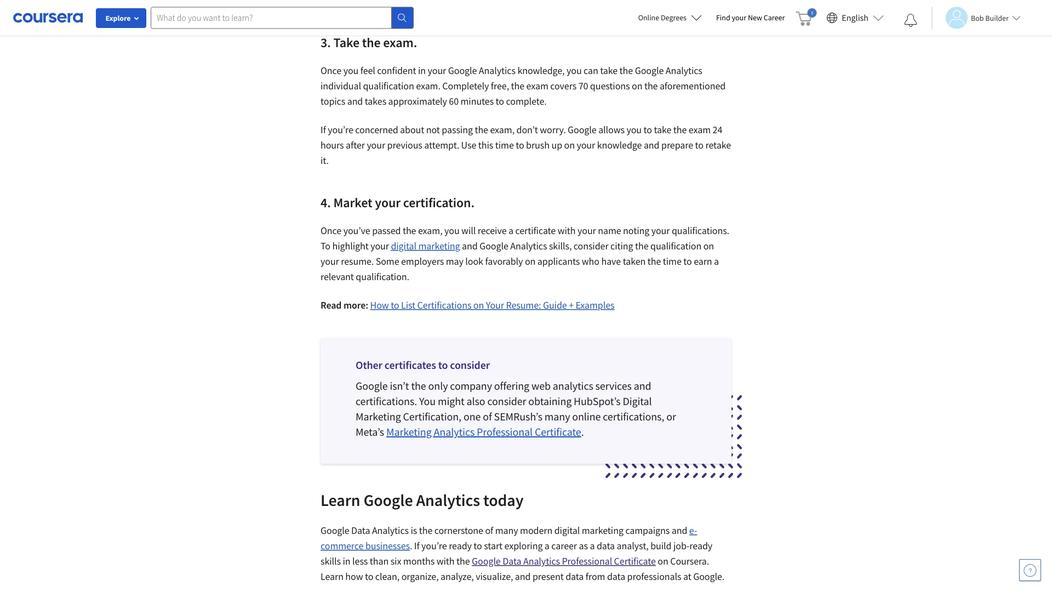 Task type: vqa. For each thing, say whether or not it's contained in the screenshot.
also
yes



Task type: describe. For each thing, give the bounding box(es) containing it.
google inside "if you're concerned about not passing the exam, don't worry. google allows you to take the exam 24 hours after your previous attempt. use this time to brush up on your knowledge and prepare to retake it."
[[568, 124, 597, 136]]

24
[[713, 124, 723, 136]]

certifications
[[418, 299, 472, 311]]

applicants
[[538, 255, 580, 268]]

e- commerce businesses link
[[321, 524, 698, 552]]

data for a
[[597, 540, 615, 552]]

find your new career
[[717, 13, 785, 22]]

can
[[584, 64, 599, 77]]

you inside once you've passed the exam, you will receive a certificate with your name noting your qualifications. to highlight your
[[445, 225, 460, 237]]

google down start
[[472, 555, 501, 568]]

analytics
[[553, 379, 594, 393]]

once you've passed the exam, you will receive a certificate with your name noting your qualifications. to highlight your
[[321, 225, 730, 252]]

hours
[[321, 139, 344, 151]]

isn't
[[390, 379, 409, 393]]

the up prepare
[[674, 124, 687, 136]]

on inside on coursera. learn how to clean, organize, analyze, visualize, and present data from data professionals at google.
[[658, 555, 669, 568]]

have
[[602, 255, 621, 268]]

your inside and google analytics skills, consider citing the qualification on your resume. some employers may look favorably on applicants who have taken the time to earn a relevant qualification.
[[321, 255, 339, 268]]

learn inside on coursera. learn how to clean, organize, analyze, visualize, and present data from data professionals at google.
[[321, 571, 344, 583]]

about
[[400, 124, 425, 136]]

other certificates to consider
[[356, 358, 492, 372]]

shopping cart: 1 item image
[[796, 8, 817, 26]]

you left can at the top of page
[[567, 64, 582, 77]]

to inside on coursera. learn how to clean, organize, analyze, visualize, and present data from data professionals at google.
[[365, 571, 374, 583]]

on up earn
[[704, 240, 715, 252]]

name
[[598, 225, 622, 237]]

the inside google isn't the only company offering web analytics services and certifications. you might also consider obtaining hubspot's digital marketing certification, one of semrush's many online certifications, or meta's
[[411, 379, 426, 393]]

confident
[[377, 64, 416, 77]]

60
[[449, 95, 459, 107]]

google up the completely
[[448, 64, 477, 77]]

your left name
[[578, 225, 596, 237]]

to
[[321, 240, 331, 252]]

a inside once you've passed the exam, you will receive a certificate with your name noting your qualifications. to highlight your
[[509, 225, 514, 237]]

your down concerned
[[367, 139, 386, 151]]

businesses
[[366, 540, 410, 552]]

bob builder button
[[932, 7, 1021, 29]]

analyst,
[[617, 540, 649, 552]]

meta's
[[356, 425, 384, 439]]

on coursera. learn how to clean, organize, analyze, visualize, and present data from data professionals at google.
[[321, 555, 725, 583]]

after
[[346, 139, 365, 151]]

taken
[[623, 255, 646, 268]]

the right take
[[362, 34, 381, 50]]

take inside once you feel confident in your google analytics knowledge, you can take the google analytics individual qualification exam. completely free, the exam covers 70 questions on the aforementioned topics and takes approximately 60 minutes to complete.
[[601, 64, 618, 77]]

your
[[486, 299, 504, 311]]

skills
[[321, 555, 341, 568]]

aforementioned
[[660, 80, 726, 92]]

market
[[334, 194, 373, 211]]

. inside . if you're ready to start exploring a career as a data analyst, build job-ready skills in less than six months with the
[[410, 540, 413, 552]]

some
[[376, 255, 399, 268]]

knowledge,
[[518, 64, 565, 77]]

your up "passed"
[[375, 194, 401, 211]]

campaigns
[[626, 524, 670, 537]]

and inside and google analytics skills, consider citing the qualification on your resume. some employers may look favorably on applicants who have taken the time to earn a relevant qualification.
[[462, 240, 478, 252]]

exploring
[[505, 540, 543, 552]]

once for once you've passed the exam, you will receive a certificate with your name noting your qualifications. to highlight your
[[321, 225, 342, 237]]

as
[[579, 540, 588, 552]]

qualification.
[[356, 271, 410, 283]]

guide
[[543, 299, 567, 311]]

marketing inside google isn't the only company offering web analytics services and certifications. you might also consider obtaining hubspot's digital marketing certification, one of semrush's many online certifications, or meta's
[[356, 410, 401, 424]]

it.
[[321, 154, 329, 167]]

start
[[484, 540, 503, 552]]

how
[[346, 571, 363, 583]]

career
[[764, 13, 785, 22]]

find
[[717, 13, 731, 22]]

if you're concerned about not passing the exam, don't worry. google allows you to take the exam 24 hours after your previous attempt. use this time to brush up on your knowledge and prepare to retake it.
[[321, 124, 731, 167]]

with inside once you've passed the exam, you will receive a certificate with your name noting your qualifications. to highlight your
[[558, 225, 576, 237]]

in inside once you feel confident in your google analytics knowledge, you can take the google analytics individual qualification exam. completely free, the exam covers 70 questions on the aforementioned topics and takes approximately 60 minutes to complete.
[[418, 64, 426, 77]]

attempt.
[[425, 139, 460, 151]]

qualification inside once you feel confident in your google analytics knowledge, you can take the google analytics individual qualification exam. completely free, the exam covers 70 questions on the aforementioned topics and takes approximately 60 minutes to complete.
[[363, 80, 414, 92]]

many inside google isn't the only company offering web analytics services and certifications. you might also consider obtaining hubspot's digital marketing certification, one of semrush's many online certifications, or meta's
[[545, 410, 570, 424]]

the up complete.
[[511, 80, 525, 92]]

bob
[[972, 13, 985, 23]]

earn
[[694, 255, 713, 268]]

analytics up aforementioned
[[666, 64, 703, 77]]

citing
[[611, 240, 634, 252]]

read
[[321, 299, 342, 311]]

learn google analytics today
[[321, 490, 524, 510]]

0 horizontal spatial marketing
[[419, 240, 460, 252]]

english button
[[823, 0, 889, 36]]

time inside "if you're concerned about not passing the exam, don't worry. google allows you to take the exam 24 hours after your previous attempt. use this time to brush up on your knowledge and prepare to retake it."
[[496, 139, 514, 151]]

coursera.
[[671, 555, 710, 568]]

today
[[484, 490, 524, 510]]

1 vertical spatial of
[[486, 524, 494, 537]]

google data analytics professional certificate link
[[472, 555, 656, 568]]

build
[[651, 540, 672, 552]]

online
[[639, 13, 660, 22]]

you're inside . if you're ready to start exploring a career as a data analyst, build job-ready skills in less than six months with the
[[422, 540, 447, 552]]

allows
[[599, 124, 625, 136]]

on down once you've passed the exam, you will receive a certificate with your name noting your qualifications. to highlight your
[[525, 255, 536, 268]]

use
[[461, 139, 477, 151]]

a inside and google analytics skills, consider citing the qualification on your resume. some employers may look favorably on applicants who have taken the time to earn a relevant qualification.
[[715, 255, 719, 268]]

and inside once you feel confident in your google analytics knowledge, you can take the google analytics individual qualification exam. completely free, the exam covers 70 questions on the aforementioned topics and takes approximately 60 minutes to complete.
[[347, 95, 363, 107]]

What do you want to learn? text field
[[151, 7, 392, 29]]

marketing analytics professional certificate .
[[387, 425, 584, 439]]

up
[[552, 139, 563, 151]]

your down "passed"
[[371, 240, 389, 252]]

marketing analytics professional certificate link
[[387, 425, 582, 439]]

passing
[[442, 124, 473, 136]]

in inside . if you're ready to start exploring a career as a data analyst, build job-ready skills in less than six months with the
[[343, 555, 351, 568]]

analytics up businesses
[[372, 524, 409, 537]]

2 ready from the left
[[690, 540, 713, 552]]

qualification inside and google analytics skills, consider citing the qualification on your resume. some employers may look favorably on applicants who have taken the time to earn a relevant qualification.
[[651, 240, 702, 252]]

completely
[[443, 80, 489, 92]]

the inside once you've passed the exam, you will receive a certificate with your name noting your qualifications. to highlight your
[[403, 225, 416, 237]]

google data analytics is the cornerstone of many modern digital marketing campaigns and
[[321, 524, 690, 537]]

not
[[426, 124, 440, 136]]

degrees
[[661, 13, 687, 22]]

the up the 'questions'
[[620, 64, 633, 77]]

present
[[533, 571, 564, 583]]

google up commerce
[[321, 524, 350, 537]]

certificate
[[516, 225, 556, 237]]

. if you're ready to start exploring a career as a data analyst, build job-ready skills in less than six months with the
[[321, 540, 713, 568]]

favorably
[[485, 255, 523, 268]]

1 vertical spatial marketing
[[387, 425, 432, 439]]

to inside once you feel confident in your google analytics knowledge, you can take the google analytics individual qualification exam. completely free, the exam covers 70 questions on the aforementioned topics and takes approximately 60 minutes to complete.
[[496, 95, 504, 107]]

the down noting
[[636, 240, 649, 252]]

cornerstone
[[435, 524, 484, 537]]

1 vertical spatial many
[[496, 524, 519, 537]]

prepare
[[662, 139, 694, 151]]

certifications,
[[603, 410, 665, 424]]

consider inside google isn't the only company offering web analytics services and certifications. you might also consider obtaining hubspot's digital marketing certification, one of semrush's many online certifications, or meta's
[[488, 395, 527, 408]]

online degrees
[[639, 13, 687, 22]]

the inside . if you're ready to start exploring a career as a data analyst, build job-ready skills in less than six months with the
[[457, 555, 470, 568]]

on inside once you feel confident in your google analytics knowledge, you can take the google analytics individual qualification exam. completely free, the exam covers 70 questions on the aforementioned topics and takes approximately 60 minutes to complete.
[[632, 80, 643, 92]]

at
[[684, 571, 692, 583]]

0 vertical spatial professional
[[477, 425, 533, 439]]

topics
[[321, 95, 346, 107]]

offering
[[494, 379, 530, 393]]

time inside and google analytics skills, consider citing the qualification on your resume. some employers may look favorably on applicants who have taken the time to earn a relevant qualification.
[[663, 255, 682, 268]]

1 vertical spatial marketing
[[582, 524, 624, 537]]

google inside and google analytics skills, consider citing the qualification on your resume. some employers may look favorably on applicants who have taken the time to earn a relevant qualification.
[[480, 240, 509, 252]]

to right allows
[[644, 124, 652, 136]]



Task type: locate. For each thing, give the bounding box(es) containing it.
0 horizontal spatial .
[[410, 540, 413, 552]]

also
[[467, 395, 486, 408]]

ready down e-
[[690, 540, 713, 552]]

1 vertical spatial exam
[[689, 124, 711, 136]]

takes
[[365, 95, 387, 107]]

online degrees button
[[630, 5, 711, 30]]

certifications.
[[356, 395, 417, 408]]

to inside and google analytics skills, consider citing the qualification on your resume. some employers may look favorably on applicants who have taken the time to earn a relevant qualification.
[[684, 255, 692, 268]]

1 vertical spatial time
[[663, 255, 682, 268]]

company
[[450, 379, 492, 393]]

examples
[[576, 299, 615, 311]]

bob builder
[[972, 13, 1009, 23]]

with up 'analyze,'
[[437, 555, 455, 568]]

1 vertical spatial exam,
[[418, 225, 443, 237]]

to right how
[[365, 571, 374, 583]]

0 vertical spatial many
[[545, 410, 570, 424]]

in left "less"
[[343, 555, 351, 568]]

english
[[842, 12, 869, 23]]

and left e-
[[672, 524, 688, 537]]

0 horizontal spatial qualification
[[363, 80, 414, 92]]

certificate down obtaining
[[535, 425, 582, 439]]

1 vertical spatial learn
[[321, 571, 344, 583]]

a right as on the right of the page
[[590, 540, 595, 552]]

and left takes
[[347, 95, 363, 107]]

many down obtaining
[[545, 410, 570, 424]]

only
[[429, 379, 448, 393]]

ready down the cornerstone
[[449, 540, 472, 552]]

1 horizontal spatial with
[[558, 225, 576, 237]]

1 vertical spatial .
[[410, 540, 413, 552]]

70
[[579, 80, 589, 92]]

the up 'analyze,'
[[457, 555, 470, 568]]

0 vertical spatial qualification
[[363, 80, 414, 92]]

on right up
[[565, 139, 575, 151]]

digital
[[391, 240, 417, 252], [555, 524, 580, 537]]

1 horizontal spatial data
[[503, 555, 522, 568]]

job-
[[674, 540, 690, 552]]

1 vertical spatial data
[[503, 555, 522, 568]]

than
[[370, 555, 389, 568]]

learn
[[321, 490, 361, 510], [321, 571, 344, 583]]

0 vertical spatial of
[[483, 410, 492, 424]]

you're inside "if you're concerned about not passing the exam, don't worry. google allows you to take the exam 24 hours after your previous attempt. use this time to brush up on your knowledge and prepare to retake it."
[[328, 124, 354, 136]]

0 horizontal spatial with
[[437, 555, 455, 568]]

1 horizontal spatial exam,
[[490, 124, 515, 136]]

google up aforementioned
[[635, 64, 664, 77]]

1 vertical spatial with
[[437, 555, 455, 568]]

new
[[748, 13, 763, 22]]

0 horizontal spatial if
[[321, 124, 326, 136]]

0 vertical spatial exam.
[[383, 34, 417, 50]]

google down other
[[356, 379, 388, 393]]

+
[[569, 299, 574, 311]]

google down receive
[[480, 240, 509, 252]]

data down google data analytics professional certificate link at bottom
[[566, 571, 584, 583]]

1 horizontal spatial take
[[654, 124, 672, 136]]

analytics down certificate
[[511, 240, 547, 252]]

marketing up as on the right of the page
[[582, 524, 624, 537]]

4. market your certification.
[[321, 194, 475, 211]]

analytics inside and google analytics skills, consider citing the qualification on your resume. some employers may look favorably on applicants who have taken the time to earn a relevant qualification.
[[511, 240, 547, 252]]

1 vertical spatial professional
[[562, 555, 613, 568]]

minutes
[[461, 95, 494, 107]]

consider up the "company" on the bottom
[[450, 358, 490, 372]]

0 horizontal spatial certificate
[[535, 425, 582, 439]]

concerned
[[355, 124, 398, 136]]

1 vertical spatial in
[[343, 555, 351, 568]]

the right is
[[419, 524, 433, 537]]

if up hours at the top left of page
[[321, 124, 326, 136]]

once
[[321, 64, 342, 77], [321, 225, 342, 237]]

1 vertical spatial exam.
[[416, 80, 441, 92]]

take
[[601, 64, 618, 77], [654, 124, 672, 136]]

consider inside and google analytics skills, consider citing the qualification on your resume. some employers may look favorably on applicants who have taken the time to earn a relevant qualification.
[[574, 240, 609, 252]]

a right receive
[[509, 225, 514, 237]]

0 vertical spatial take
[[601, 64, 618, 77]]

take
[[334, 34, 360, 50]]

to left the list
[[391, 299, 399, 311]]

0 horizontal spatial digital
[[391, 240, 417, 252]]

the up digital marketing link
[[403, 225, 416, 237]]

google.
[[694, 571, 725, 583]]

marketing
[[356, 410, 401, 424], [387, 425, 432, 439]]

2 vertical spatial consider
[[488, 395, 527, 408]]

0 vertical spatial digital
[[391, 240, 417, 252]]

0 vertical spatial in
[[418, 64, 426, 77]]

receive
[[478, 225, 507, 237]]

digital marketing link
[[391, 240, 460, 252]]

qualification down the qualifications.
[[651, 240, 702, 252]]

data up commerce
[[352, 524, 370, 537]]

0 vertical spatial time
[[496, 139, 514, 151]]

certificates
[[385, 358, 436, 372]]

1 vertical spatial qualification
[[651, 240, 702, 252]]

take up prepare
[[654, 124, 672, 136]]

a
[[509, 225, 514, 237], [715, 255, 719, 268], [545, 540, 550, 552], [590, 540, 595, 552]]

exam, inside once you've passed the exam, you will receive a certificate with your name noting your qualifications. to highlight your
[[418, 225, 443, 237]]

professionals
[[628, 571, 682, 583]]

1 once from the top
[[321, 64, 342, 77]]

digital up career on the right bottom of page
[[555, 524, 580, 537]]

the right the taken
[[648, 255, 661, 268]]

marketing down certification,
[[387, 425, 432, 439]]

1 horizontal spatial digital
[[555, 524, 580, 537]]

0 horizontal spatial take
[[601, 64, 618, 77]]

look
[[466, 255, 484, 268]]

in right confident
[[418, 64, 426, 77]]

0 horizontal spatial data
[[352, 524, 370, 537]]

professional
[[477, 425, 533, 439], [562, 555, 613, 568]]

0 vertical spatial certificate
[[535, 425, 582, 439]]

data inside . if you're ready to start exploring a career as a data analyst, build job-ready skills in less than six months with the
[[597, 540, 615, 552]]

data for google data analytics is the cornerstone of many modern digital marketing campaigns and
[[352, 524, 370, 537]]

you left will
[[445, 225, 460, 237]]

web
[[532, 379, 551, 393]]

professional down semrush's
[[477, 425, 533, 439]]

the up "this"
[[475, 124, 489, 136]]

google up is
[[364, 490, 413, 510]]

3. take the exam.
[[321, 34, 420, 50]]

exam down knowledge,
[[527, 80, 549, 92]]

brush
[[526, 139, 550, 151]]

and inside "if you're concerned about not passing the exam, don't worry. google allows you to take the exam 24 hours after your previous attempt. use this time to brush up on your knowledge and prepare to retake it."
[[644, 139, 660, 151]]

professional down as on the right of the page
[[562, 555, 613, 568]]

1 vertical spatial if
[[414, 540, 420, 552]]

if inside "if you're concerned about not passing the exam, don't worry. google allows you to take the exam 24 hours after your previous attempt. use this time to brush up on your knowledge and prepare to retake it."
[[321, 124, 326, 136]]

employers
[[401, 255, 444, 268]]

passed
[[372, 225, 401, 237]]

2 learn from the top
[[321, 571, 344, 583]]

exam inside once you feel confident in your google analytics knowledge, you can take the google analytics individual qualification exam. completely free, the exam covers 70 questions on the aforementioned topics and takes approximately 60 minutes to complete.
[[527, 80, 549, 92]]

your right noting
[[652, 225, 670, 237]]

1 vertical spatial take
[[654, 124, 672, 136]]

time right "this"
[[496, 139, 514, 151]]

1 learn from the top
[[321, 490, 361, 510]]

analyze,
[[441, 571, 474, 583]]

you've
[[344, 225, 370, 237]]

explore button
[[96, 8, 146, 28]]

0 vertical spatial marketing
[[419, 240, 460, 252]]

and down will
[[462, 240, 478, 252]]

0 vertical spatial learn
[[321, 490, 361, 510]]

1 vertical spatial you're
[[422, 540, 447, 552]]

1 horizontal spatial if
[[414, 540, 420, 552]]

is
[[411, 524, 417, 537]]

the up you at the bottom left of the page
[[411, 379, 426, 393]]

google data analytics professional certificate
[[472, 555, 656, 568]]

analytics up present
[[524, 555, 560, 568]]

0 vertical spatial if
[[321, 124, 326, 136]]

you up knowledge
[[627, 124, 642, 136]]

less
[[353, 555, 368, 568]]

to up only
[[438, 358, 448, 372]]

0 vertical spatial once
[[321, 64, 342, 77]]

1 horizontal spatial certificate
[[614, 555, 656, 568]]

marketing down certifications.
[[356, 410, 401, 424]]

1 vertical spatial certificate
[[614, 555, 656, 568]]

1 vertical spatial once
[[321, 225, 342, 237]]

1 horizontal spatial professional
[[562, 555, 613, 568]]

how
[[370, 299, 389, 311]]

approximately
[[389, 95, 447, 107]]

once you feel confident in your google analytics knowledge, you can take the google analytics individual qualification exam. completely free, the exam covers 70 questions on the aforementioned topics and takes approximately 60 minutes to complete.
[[321, 64, 726, 107]]

consider down offering
[[488, 395, 527, 408]]

to down the 'don't'
[[516, 139, 525, 151]]

1 horizontal spatial many
[[545, 410, 570, 424]]

on down "build"
[[658, 555, 669, 568]]

once for once you feel confident in your google analytics knowledge, you can take the google analytics individual qualification exam. completely free, the exam covers 70 questions on the aforementioned topics and takes approximately 60 minutes to complete.
[[321, 64, 342, 77]]

feel
[[361, 64, 376, 77]]

if
[[321, 124, 326, 136], [414, 540, 420, 552]]

on inside "if you're concerned about not passing the exam, don't worry. google allows you to take the exam 24 hours after your previous attempt. use this time to brush up on your knowledge and prepare to retake it."
[[565, 139, 575, 151]]

don't
[[517, 124, 538, 136]]

you left the feel
[[344, 64, 359, 77]]

explore
[[106, 13, 131, 23]]

0 horizontal spatial in
[[343, 555, 351, 568]]

certificate down analyst,
[[614, 555, 656, 568]]

0 horizontal spatial exam
[[527, 80, 549, 92]]

0 horizontal spatial ready
[[449, 540, 472, 552]]

0 horizontal spatial professional
[[477, 425, 533, 439]]

if up months
[[414, 540, 420, 552]]

analytics down one
[[434, 425, 475, 439]]

your inside once you feel confident in your google analytics knowledge, you can take the google analytics individual qualification exam. completely free, the exam covers 70 questions on the aforementioned topics and takes approximately 60 minutes to complete.
[[428, 64, 446, 77]]

you
[[344, 64, 359, 77], [567, 64, 582, 77], [627, 124, 642, 136], [445, 225, 460, 237]]

individual
[[321, 80, 361, 92]]

certificate
[[535, 425, 582, 439], [614, 555, 656, 568]]

with inside . if you're ready to start exploring a career as a data analyst, build job-ready skills in less than six months with the
[[437, 555, 455, 568]]

exam left 24
[[689, 124, 711, 136]]

0 vertical spatial .
[[582, 425, 584, 439]]

learn up commerce
[[321, 490, 361, 510]]

0 horizontal spatial time
[[496, 139, 514, 151]]

highlight
[[333, 240, 369, 252]]

e-
[[690, 524, 698, 537]]

analytics up the cornerstone
[[416, 490, 480, 510]]

1 horizontal spatial .
[[582, 425, 584, 439]]

.
[[582, 425, 584, 439], [410, 540, 413, 552]]

services
[[596, 379, 632, 393]]

take up the 'questions'
[[601, 64, 618, 77]]

in
[[418, 64, 426, 77], [343, 555, 351, 568]]

0 vertical spatial exam
[[527, 80, 549, 92]]

. down online
[[582, 425, 584, 439]]

clean,
[[376, 571, 400, 583]]

certification,
[[403, 410, 462, 424]]

and inside on coursera. learn how to clean, organize, analyze, visualize, and present data from data professionals at google.
[[515, 571, 531, 583]]

data right as on the right of the page
[[597, 540, 615, 552]]

once inside once you feel confident in your google analytics knowledge, you can take the google analytics individual qualification exam. completely free, the exam covers 70 questions on the aforementioned topics and takes approximately 60 minutes to complete.
[[321, 64, 342, 77]]

to left start
[[474, 540, 482, 552]]

more:
[[344, 299, 369, 311]]

1 vertical spatial consider
[[450, 358, 490, 372]]

1 horizontal spatial ready
[[690, 540, 713, 552]]

0 vertical spatial consider
[[574, 240, 609, 252]]

skills,
[[549, 240, 572, 252]]

time
[[496, 139, 514, 151], [663, 255, 682, 268]]

0 vertical spatial with
[[558, 225, 576, 237]]

exam. inside once you feel confident in your google analytics knowledge, you can take the google analytics individual qualification exam. completely free, the exam covers 70 questions on the aforementioned topics and takes approximately 60 minutes to complete.
[[416, 80, 441, 92]]

once up individual
[[321, 64, 342, 77]]

once inside once you've passed the exam, you will receive a certificate with your name noting your qualifications. to highlight your
[[321, 225, 342, 237]]

analytics up free,
[[479, 64, 516, 77]]

data for present
[[566, 571, 584, 583]]

and up digital
[[634, 379, 652, 393]]

months
[[403, 555, 435, 568]]

2 once from the top
[[321, 225, 342, 237]]

might
[[438, 395, 465, 408]]

exam inside "if you're concerned about not passing the exam, don't worry. google allows you to take the exam 24 hours after your previous attempt. use this time to brush up on your knowledge and prepare to retake it."
[[689, 124, 711, 136]]

exam. up confident
[[383, 34, 417, 50]]

you inside "if you're concerned about not passing the exam, don't worry. google allows you to take the exam 24 hours after your previous attempt. use this time to brush up on your knowledge and prepare to retake it."
[[627, 124, 642, 136]]

your right find
[[732, 13, 747, 22]]

1 horizontal spatial in
[[418, 64, 426, 77]]

on left your
[[474, 299, 484, 311]]

and left prepare
[[644, 139, 660, 151]]

time left earn
[[663, 255, 682, 268]]

marketing up may
[[419, 240, 460, 252]]

0 horizontal spatial many
[[496, 524, 519, 537]]

read more: how to list certifications on your resume: guide + examples
[[321, 299, 615, 311]]

questions
[[590, 80, 630, 92]]

show notifications image
[[905, 14, 918, 27]]

coursera image
[[13, 9, 83, 26]]

once up to
[[321, 225, 342, 237]]

1 horizontal spatial exam
[[689, 124, 711, 136]]

organize,
[[402, 571, 439, 583]]

your down to
[[321, 255, 339, 268]]

to inside . if you're ready to start exploring a career as a data analyst, build job-ready skills in less than six months with the
[[474, 540, 482, 552]]

to left retake
[[696, 139, 704, 151]]

google inside google isn't the only company offering web analytics services and certifications. you might also consider obtaining hubspot's digital marketing certification, one of semrush's many online certifications, or meta's
[[356, 379, 388, 393]]

modern
[[520, 524, 553, 537]]

free,
[[491, 80, 509, 92]]

of inside google isn't the only company offering web analytics services and certifications. you might also consider obtaining hubspot's digital marketing certification, one of semrush's many online certifications, or meta's
[[483, 410, 492, 424]]

4.
[[321, 194, 331, 211]]

take inside "if you're concerned about not passing the exam, don't worry. google allows you to take the exam 24 hours after your previous attempt. use this time to brush up on your knowledge and prepare to retake it."
[[654, 124, 672, 136]]

a left career on the right bottom of page
[[545, 540, 550, 552]]

worry.
[[540, 124, 566, 136]]

exam, inside "if you're concerned about not passing the exam, don't worry. google allows you to take the exam 24 hours after your previous attempt. use this time to brush up on your knowledge and prepare to retake it."
[[490, 124, 515, 136]]

1 vertical spatial digital
[[555, 524, 580, 537]]

on
[[632, 80, 643, 92], [565, 139, 575, 151], [704, 240, 715, 252], [525, 255, 536, 268], [474, 299, 484, 311], [658, 555, 669, 568]]

0 vertical spatial exam,
[[490, 124, 515, 136]]

help center image
[[1024, 564, 1037, 577]]

None search field
[[151, 7, 414, 29]]

of right one
[[483, 410, 492, 424]]

0 horizontal spatial exam,
[[418, 225, 443, 237]]

0 vertical spatial you're
[[328, 124, 354, 136]]

your
[[732, 13, 747, 22], [428, 64, 446, 77], [367, 139, 386, 151], [577, 139, 596, 151], [375, 194, 401, 211], [578, 225, 596, 237], [652, 225, 670, 237], [371, 240, 389, 252], [321, 255, 339, 268]]

digital up the "some"
[[391, 240, 417, 252]]

0 vertical spatial data
[[352, 524, 370, 537]]

of up start
[[486, 524, 494, 537]]

1 horizontal spatial time
[[663, 255, 682, 268]]

1 horizontal spatial you're
[[422, 540, 447, 552]]

find your new career link
[[711, 11, 791, 25]]

data down exploring
[[503, 555, 522, 568]]

. down is
[[410, 540, 413, 552]]

if inside . if you're ready to start exploring a career as a data analyst, build job-ready skills in less than six months with the
[[414, 540, 420, 552]]

data right from
[[608, 571, 626, 583]]

exam, up digital marketing
[[418, 225, 443, 237]]

to down free,
[[496, 95, 504, 107]]

on right the 'questions'
[[632, 80, 643, 92]]

visualize,
[[476, 571, 513, 583]]

semrush's
[[494, 410, 543, 424]]

0 vertical spatial marketing
[[356, 410, 401, 424]]

and inside google isn't the only company offering web analytics services and certifications. you might also consider obtaining hubspot's digital marketing certification, one of semrush's many online certifications, or meta's
[[634, 379, 652, 393]]

1 horizontal spatial qualification
[[651, 240, 702, 252]]

the right the 'questions'
[[645, 80, 658, 92]]

1 horizontal spatial marketing
[[582, 524, 624, 537]]

how to list certifications on your resume: guide + examples link
[[370, 299, 615, 311]]

qualification down confident
[[363, 80, 414, 92]]

consider up who at the top right of page
[[574, 240, 609, 252]]

and down . if you're ready to start exploring a career as a data analyst, build job-ready skills in less than six months with the
[[515, 571, 531, 583]]

e- commerce businesses
[[321, 524, 698, 552]]

your right up
[[577, 139, 596, 151]]

you're up hours at the top left of page
[[328, 124, 354, 136]]

0 horizontal spatial you're
[[328, 124, 354, 136]]

data for google data analytics professional certificate
[[503, 555, 522, 568]]

1 ready from the left
[[449, 540, 472, 552]]



